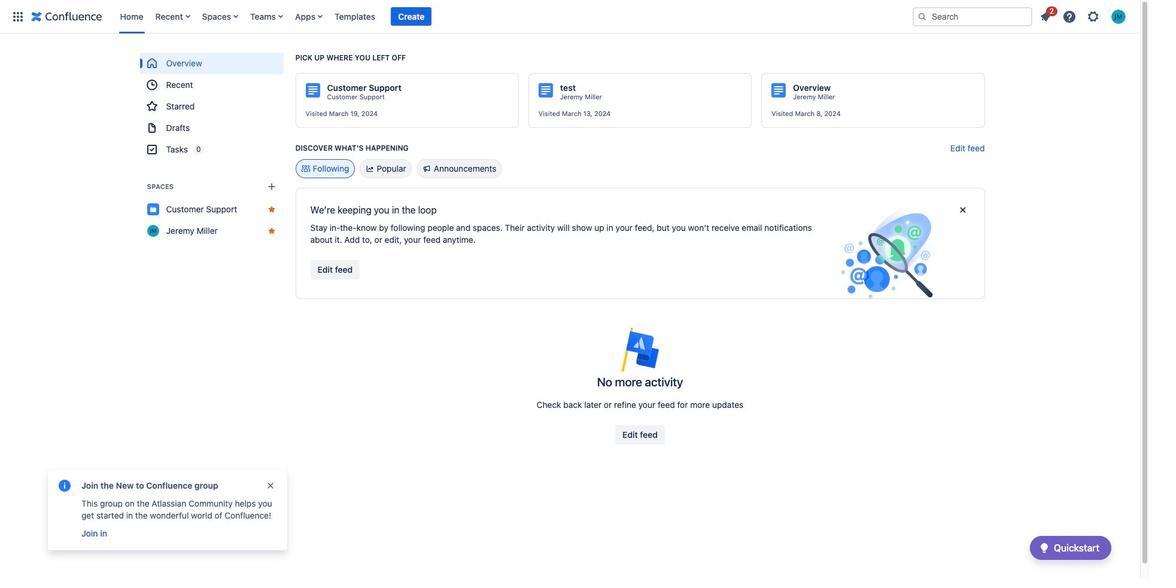 Task type: describe. For each thing, give the bounding box(es) containing it.
global element
[[7, 0, 910, 33]]

list item inside global element
[[391, 7, 432, 26]]

0 horizontal spatial list
[[114, 0, 910, 33]]

appswitcher icon image
[[11, 9, 25, 24]]

1 horizontal spatial list item
[[1035, 4, 1058, 26]]

Search field
[[913, 7, 1032, 26]]

button group group
[[615, 426, 665, 445]]

help icon image
[[1062, 9, 1077, 24]]

check image
[[1037, 541, 1052, 555]]

your profile and preferences image
[[1111, 9, 1126, 24]]



Task type: locate. For each thing, give the bounding box(es) containing it.
settings icon image
[[1086, 9, 1101, 24]]

dismiss image
[[266, 481, 275, 491]]

1 horizontal spatial list
[[1035, 4, 1133, 27]]

confluence image
[[31, 9, 102, 24], [31, 9, 102, 24]]

group
[[140, 53, 283, 160]]

unstar this space image
[[267, 226, 276, 236]]

0 horizontal spatial list item
[[391, 7, 432, 26]]

banner
[[0, 0, 1140, 34]]

create a space image
[[264, 180, 279, 194]]

close message box image
[[956, 203, 970, 217]]

info image
[[57, 479, 72, 493]]

list
[[114, 0, 910, 33], [1035, 4, 1133, 27]]

None search field
[[913, 7, 1032, 26]]

search image
[[918, 12, 927, 21]]

unstar this space image
[[267, 205, 276, 214]]

list item
[[1035, 4, 1058, 26], [391, 7, 432, 26]]

notification icon image
[[1038, 9, 1053, 24]]



Task type: vqa. For each thing, say whether or not it's contained in the screenshot.
APPSWITCHER ICON
yes



